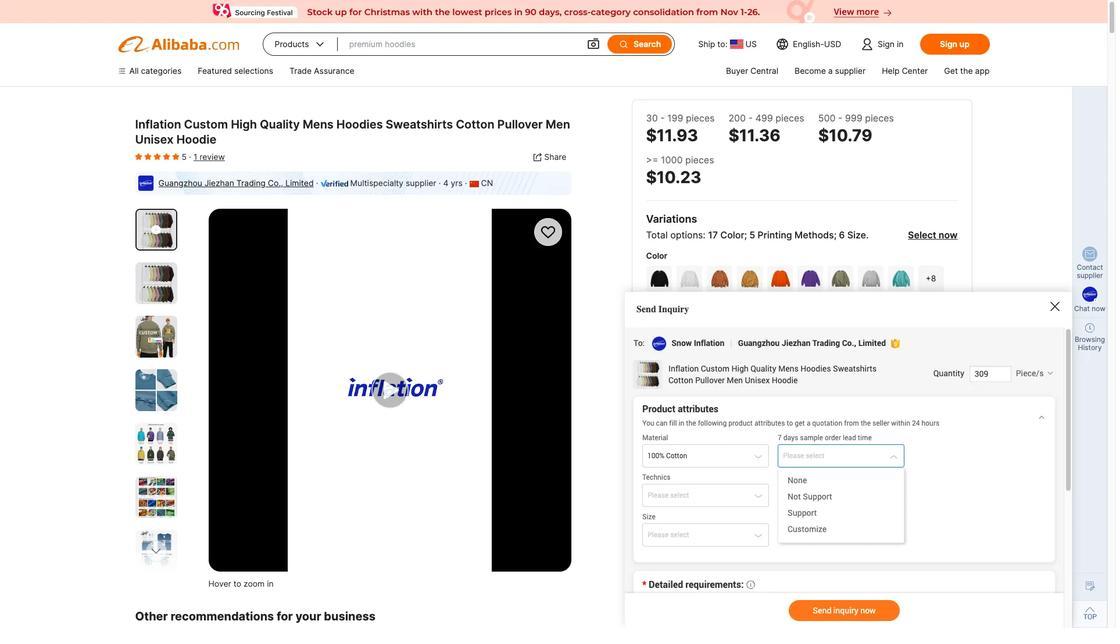 Task type: locate. For each thing, give the bounding box(es) containing it.
printing methods
[[646, 298, 714, 308]]

- inside 200 - 499 pieces $11.36
[[749, 112, 753, 124]]

contact up deciding? on the bottom
[[685, 405, 721, 417]]

pieces inside 500 - 999 pieces $10.79
[[865, 112, 894, 124]]

2 vertical spatial contact
[[664, 577, 694, 587]]

>= 1000 pieces $10.23
[[646, 154, 714, 187]]

2 xl link
[[757, 361, 790, 383]]

now right select
[[939, 229, 958, 241]]

1 horizontal spatial a
[[829, 66, 833, 76]]

0 vertical spatial now
[[939, 229, 958, 241]]

send inquiry
[[637, 304, 689, 315]]

2 vertical spatial now
[[810, 488, 828, 500]]

1 horizontal spatial -
[[749, 112, 753, 124]]

0 vertical spatial methods
[[795, 229, 834, 241]]

1 vertical spatial get
[[710, 435, 726, 447]]

200
[[729, 112, 746, 124]]

supplier inside membership benefits us $10 off with a new supplier claim now
[[746, 488, 781, 500]]

details up protection with
[[696, 525, 730, 537]]

xl for 3 xl
[[810, 367, 820, 377]]

0 horizontal spatial 5
[[182, 152, 187, 162]]

1 vertical spatial color
[[646, 251, 668, 261]]

0 horizontal spatial color
[[646, 251, 668, 261]]

color down total
[[646, 251, 668, 261]]

sign for sign in
[[878, 39, 895, 49]]

0 horizontal spatial sign
[[878, 39, 895, 49]]

2 horizontal spatial favorites filling image
[[172, 152, 179, 161]]

trade assurance
[[290, 66, 355, 76]]

for
[[277, 609, 293, 623]]

1 vertical spatial in
[[267, 579, 274, 588]]

details inside contact supplier to negotiate shipping details enjoy on-time dispatch guarantee
[[813, 577, 839, 587]]

supplier right new
[[746, 488, 781, 500]]

printing
[[758, 229, 792, 241], [646, 298, 677, 308], [673, 319, 702, 329], [838, 319, 868, 329]]

get left the
[[945, 66, 958, 76]]

1 horizontal spatial get
[[945, 66, 958, 76]]

xl for 2 xl
[[772, 367, 782, 377]]

supplier up time on the bottom of page
[[697, 577, 727, 587]]

favorites filling image
[[135, 152, 142, 161], [145, 152, 151, 161], [172, 152, 179, 161]]

- inside 500 - 999 pieces $10.79
[[839, 112, 843, 124]]

0 vertical spatial with
[[695, 488, 714, 500]]

products 
[[275, 38, 326, 50]]

5 left 1
[[182, 152, 187, 162]]

size right 6 at the right of page
[[848, 229, 866, 241]]

dispatch
[[721, 587, 756, 597]]

500 - 999 pieces $10.79
[[819, 112, 894, 145]]

2 sign from the left
[[940, 39, 958, 49]]

favorites filling image
[[135, 152, 142, 161], [145, 152, 151, 161], [154, 152, 161, 161], [154, 152, 161, 161], [163, 152, 170, 161], [163, 152, 170, 161], [172, 152, 179, 161]]

0 horizontal spatial favorites filling image
[[135, 152, 142, 161]]

claim now link
[[783, 488, 828, 500]]

17
[[708, 229, 718, 241]]

a
[[829, 66, 833, 76], [717, 488, 722, 500]]

hoodie
[[176, 133, 216, 147]]

cn
[[481, 178, 493, 188]]

1 vertical spatial us
[[646, 488, 659, 500]]

xl right l
[[734, 367, 744, 377]]

- for $11.93
[[661, 112, 665, 124]]

in right zoom
[[267, 579, 274, 588]]

details right shipping
[[813, 577, 839, 587]]

1 vertical spatial details
[[813, 577, 839, 587]]

sign left the up
[[940, 39, 958, 49]]

now right chat
[[1092, 304, 1106, 313]]

0 horizontal spatial -
[[661, 112, 665, 124]]

size
[[848, 229, 866, 241], [646, 346, 663, 356]]

methods up puff printing
[[679, 298, 714, 308]]

business
[[324, 609, 376, 623]]

pieces right 999
[[865, 112, 894, 124]]

- inside '30 - 199 pieces $11.93'
[[661, 112, 665, 124]]

1 horizontal spatial ;
[[834, 229, 837, 241]]

3 favorites filling image from the left
[[172, 152, 179, 161]]

with down purchase details at the right bottom of the page
[[688, 540, 705, 550]]

2 ; from the left
[[834, 229, 837, 241]]

guangzhou jiezhan trading co., limited link
[[158, 178, 314, 188]]

multispecialty supplier
[[350, 178, 436, 188]]

sign for sign up
[[940, 39, 958, 49]]

1 vertical spatial contact
[[685, 405, 721, 417]]

1000
[[661, 154, 683, 166]]

featured selections
[[198, 66, 273, 76]]

hover
[[208, 579, 231, 588]]

$10
[[662, 488, 678, 500]]

supplier up samples
[[723, 405, 759, 417]]

guangzhou jiezhan trading co., limited
[[158, 178, 314, 188]]

contact up chat now
[[1077, 263, 1103, 272]]

pieces right 499
[[776, 112, 805, 124]]

get left samples
[[710, 435, 726, 447]]

3 xl
[[803, 367, 820, 377]]

1 horizontal spatial to
[[730, 577, 737, 587]]

details
[[696, 525, 730, 537], [813, 577, 839, 587]]

browsing history
[[1075, 335, 1106, 352]]

0 horizontal spatial details
[[696, 525, 730, 537]]

company logo image
[[138, 175, 154, 191]]

1 horizontal spatial contact supplier
[[1077, 263, 1103, 280]]

0 horizontal spatial methods
[[679, 298, 714, 308]]

1 sign from the left
[[878, 39, 895, 49]]

5 right "17"
[[750, 229, 755, 241]]

english-
[[793, 39, 824, 49]]

a right become
[[829, 66, 833, 76]]

color
[[721, 229, 745, 241], [646, 251, 668, 261]]

size up s
[[646, 346, 663, 356]]

0 horizontal spatial contact supplier
[[685, 405, 759, 417]]

search
[[634, 39, 661, 49]]

sign up help
[[878, 39, 895, 49]]

order sample link
[[790, 435, 849, 447]]

a left new
[[717, 488, 722, 500]]

1 horizontal spatial us
[[746, 39, 757, 49]]

contact up enjoy
[[664, 577, 694, 587]]

1 vertical spatial contact supplier
[[685, 405, 759, 417]]

contact supplier up chat now
[[1077, 263, 1103, 280]]

become a supplier
[[795, 66, 866, 76]]

4 yrs
[[443, 178, 463, 188]]

0 horizontal spatial get
[[710, 435, 726, 447]]

purchase
[[646, 525, 694, 537]]

0 horizontal spatial xl
[[734, 367, 744, 377]]

1 horizontal spatial favorites filling image
[[145, 152, 151, 161]]

samples
[[728, 435, 765, 447]]

us
[[746, 39, 757, 49], [646, 488, 659, 500]]

yrs
[[451, 178, 463, 188]]

1 - from the left
[[661, 112, 665, 124]]

in
[[897, 39, 904, 49], [267, 579, 274, 588]]

1 vertical spatial now
[[1092, 304, 1106, 313]]

shipping
[[663, 561, 697, 571]]

protection
[[646, 540, 686, 550]]

trading
[[237, 178, 266, 188]]

supplier
[[835, 66, 866, 76], [406, 178, 436, 188], [1077, 271, 1103, 280], [723, 405, 759, 417], [746, 488, 781, 500], [697, 577, 727, 587]]

0 vertical spatial us
[[746, 39, 757, 49]]

methods left 6 at the right of page
[[795, 229, 834, 241]]

membership benefits us $10 off with a new supplier claim now
[[646, 472, 828, 500]]

now inside membership benefits us $10 off with a new supplier claim now
[[810, 488, 828, 500]]

- right 30
[[661, 112, 665, 124]]

1 vertical spatial a
[[717, 488, 722, 500]]

color right "17"
[[721, 229, 745, 241]]

xl right 3
[[810, 367, 820, 377]]

1 horizontal spatial now
[[939, 229, 958, 241]]

pieces inside 200 - 499 pieces $11.36
[[776, 112, 805, 124]]

to up dispatch
[[730, 577, 737, 587]]

to left zoom
[[234, 579, 241, 588]]

purchase details
[[646, 525, 730, 537]]

supplier left 4
[[406, 178, 436, 188]]

supplier inside button
[[723, 405, 759, 417]]

1 horizontal spatial details
[[813, 577, 839, 587]]

heat-transfer printing
[[784, 319, 868, 329]]

1
[[194, 152, 197, 162]]

1 horizontal spatial color
[[721, 229, 745, 241]]

1 horizontal spatial sign
[[940, 39, 958, 49]]

sign up
[[940, 39, 970, 49]]

0 horizontal spatial a
[[717, 488, 722, 500]]

central
[[751, 66, 779, 76]]

 search
[[619, 39, 661, 49]]

3 xl link
[[795, 361, 828, 383]]

1 horizontal spatial size
[[848, 229, 866, 241]]

3 - from the left
[[839, 112, 843, 124]]

on-
[[687, 587, 702, 597]]


[[619, 39, 629, 49]]

; left 6 at the right of page
[[834, 229, 837, 241]]

2 xl from the left
[[772, 367, 782, 377]]

now
[[939, 229, 958, 241], [1092, 304, 1106, 313], [810, 488, 828, 500]]

pieces right 1000
[[686, 154, 714, 166]]

all categories
[[129, 66, 182, 76]]

4
[[443, 178, 449, 188]]

3 xl from the left
[[810, 367, 820, 377]]

+ 8
[[926, 273, 936, 283]]

2 horizontal spatial now
[[1092, 304, 1106, 313]]

0 horizontal spatial now
[[810, 488, 828, 500]]

1 horizontal spatial in
[[897, 39, 904, 49]]

deciding?
[[665, 435, 707, 447]]

multispecialty
[[350, 178, 404, 188]]

2 favorites filling image from the left
[[145, 152, 151, 161]]

0 horizontal spatial us
[[646, 488, 659, 500]]

us up buyer central
[[746, 39, 757, 49]]

get
[[945, 66, 958, 76], [710, 435, 726, 447]]

2 horizontal spatial -
[[839, 112, 843, 124]]

0 vertical spatial contact
[[1077, 263, 1103, 272]]

protection with
[[646, 540, 705, 550]]

time
[[702, 587, 719, 597]]

xl right 2
[[772, 367, 782, 377]]

0 vertical spatial details
[[696, 525, 730, 537]]

now right claim
[[810, 488, 828, 500]]

- right the 500
[[839, 112, 843, 124]]

pieces for $11.93
[[686, 112, 715, 124]]

0 vertical spatial size
[[848, 229, 866, 241]]

- right 200
[[749, 112, 753, 124]]

with
[[695, 488, 714, 500], [688, 540, 705, 550]]

contact supplier up samples
[[685, 405, 759, 417]]

total
[[646, 229, 668, 241]]

0 horizontal spatial to
[[234, 579, 241, 588]]

sample
[[817, 435, 849, 447]]

2 horizontal spatial xl
[[810, 367, 820, 377]]

assurance
[[314, 66, 355, 76]]

inquiry
[[659, 304, 689, 315]]

2 - from the left
[[749, 112, 753, 124]]


[[587, 37, 601, 51]]

with right off
[[695, 488, 714, 500]]

0 vertical spatial get
[[945, 66, 958, 76]]

in up help center at the right top of the page
[[897, 39, 904, 49]]

1 horizontal spatial xl
[[772, 367, 782, 377]]

0 horizontal spatial ;
[[745, 229, 747, 241]]

2 xl
[[765, 367, 782, 377]]

enjoy
[[664, 587, 685, 597]]

to
[[730, 577, 737, 587], [234, 579, 241, 588]]

with inside membership benefits us $10 off with a new supplier claim now
[[695, 488, 714, 500]]

pieces right 199
[[686, 112, 715, 124]]

; right "17"
[[745, 229, 747, 241]]

1 horizontal spatial methods
[[795, 229, 834, 241]]

us left $10 at the right bottom of page
[[646, 488, 659, 500]]

pieces inside '30 - 199 pieces $11.93'
[[686, 112, 715, 124]]

1 vertical spatial size
[[646, 346, 663, 356]]

1 vertical spatial 5
[[750, 229, 755, 241]]

help center
[[882, 66, 928, 76]]



Task type: describe. For each thing, give the bounding box(es) containing it.
up
[[960, 39, 970, 49]]

m
[[681, 367, 688, 377]]

1 vertical spatial methods
[[679, 298, 714, 308]]

$11.36
[[729, 126, 781, 145]]

inflation custom high quality mens hoodies sweatshirts cotton pullover men unisex hoodie
[[135, 117, 570, 147]]

- for $11.36
[[749, 112, 753, 124]]

sign in
[[878, 39, 904, 49]]

the
[[961, 66, 973, 76]]

english-usd
[[793, 39, 842, 49]]

us inside membership benefits us $10 off with a new supplier claim now
[[646, 488, 659, 500]]

pullover
[[498, 117, 543, 131]]

share
[[544, 152, 567, 162]]

embossed link
[[715, 313, 771, 336]]

heat-
[[784, 319, 806, 329]]

a inside membership benefits us $10 off with a new supplier claim now
[[717, 488, 722, 500]]

2
[[765, 367, 770, 377]]

help
[[882, 66, 900, 76]]

>=
[[646, 154, 659, 166]]

other
[[135, 609, 168, 623]]

off
[[680, 488, 693, 500]]

s
[[654, 367, 660, 377]]

limited
[[286, 178, 314, 188]]

0 vertical spatial a
[[829, 66, 833, 76]]

.
[[866, 229, 869, 241]]

embossed
[[723, 319, 763, 329]]

transfer
[[806, 319, 836, 329]]

- for $10.79
[[839, 112, 843, 124]]

zoom
[[244, 579, 265, 588]]

browsing
[[1075, 335, 1106, 344]]

puff printing
[[654, 319, 702, 329]]

0 vertical spatial in
[[897, 39, 904, 49]]

$10.23
[[646, 167, 702, 187]]

30 - 199 pieces $11.93
[[646, 112, 715, 145]]

select now
[[908, 229, 958, 241]]

ship
[[699, 39, 715, 49]]

0 vertical spatial 5
[[182, 152, 187, 162]]

to:
[[718, 39, 728, 49]]

to inside contact supplier to negotiate shipping details enjoy on-time dispatch guarantee
[[730, 577, 737, 587]]

play fill image
[[151, 224, 161, 236]]

your
[[296, 609, 321, 623]]

1 xl from the left
[[734, 367, 744, 377]]

all
[[129, 66, 139, 76]]

cotton
[[456, 117, 495, 131]]

guangzhou
[[158, 178, 202, 188]]

0 horizontal spatial size
[[646, 346, 663, 356]]

other recommendations for your business
[[135, 609, 376, 623]]

heat-transfer printing link
[[776, 313, 876, 336]]

order
[[790, 435, 815, 447]]

contact inside button
[[685, 405, 721, 417]]

app
[[976, 66, 990, 76]]

+
[[926, 273, 931, 283]]

200 - 499 pieces $11.36
[[729, 112, 805, 145]]

hover to zoom in
[[208, 579, 274, 588]]

supplier inside contact supplier to negotiate shipping details enjoy on-time dispatch guarantee
[[697, 577, 727, 587]]

benefits
[[713, 472, 756, 484]]

499
[[756, 112, 773, 124]]

999
[[845, 112, 863, 124]]

supplier up chat now
[[1077, 271, 1103, 280]]

0 horizontal spatial in
[[267, 579, 274, 588]]

now for chat now
[[1092, 304, 1106, 313]]

usd
[[824, 39, 842, 49]]

men
[[546, 117, 570, 131]]

$11.93
[[646, 126, 698, 145]]

inflation
[[135, 117, 181, 131]]

new
[[725, 488, 743, 500]]

custom
[[184, 117, 228, 131]]

membership
[[646, 472, 711, 484]]

arrow down image
[[151, 545, 161, 557]]

trade
[[290, 66, 312, 76]]

1 ; from the left
[[745, 229, 747, 241]]

pieces for $11.36
[[776, 112, 805, 124]]

selections
[[234, 66, 273, 76]]

hoodies
[[337, 117, 383, 131]]

history
[[1078, 343, 1102, 352]]

1 horizontal spatial 5
[[750, 229, 755, 241]]

199
[[668, 112, 684, 124]]

buyer central
[[726, 66, 779, 76]]

negotiate
[[740, 577, 776, 587]]

1 vertical spatial with
[[688, 540, 705, 550]]

0 vertical spatial color
[[721, 229, 745, 241]]

chat
[[1075, 304, 1090, 313]]

puff
[[654, 319, 670, 329]]

contact supplier inside button
[[685, 405, 759, 417]]

options:
[[671, 229, 706, 241]]

0 vertical spatial contact supplier
[[1077, 263, 1103, 280]]

send
[[637, 304, 656, 315]]

contact inside contact supplier to negotiate shipping details enjoy on-time dispatch guarantee
[[664, 577, 694, 587]]

still
[[646, 435, 662, 447]]

products
[[275, 39, 309, 49]]

premium hoodies text field
[[349, 34, 575, 55]]

pieces for $10.79
[[865, 112, 894, 124]]

guarantee
[[758, 587, 800, 597]]

quality
[[260, 117, 300, 131]]

now for select now
[[939, 229, 958, 241]]

co.,
[[268, 178, 283, 188]]

$10.79
[[819, 126, 873, 145]]

supplier down usd
[[835, 66, 866, 76]]

1 favorites filling image from the left
[[135, 152, 142, 161]]

pieces inside the >= 1000 pieces $10.23
[[686, 154, 714, 166]]

l link
[[701, 361, 722, 383]]

unisex
[[135, 133, 174, 147]]

claim
[[783, 488, 807, 500]]

contact supplier to negotiate shipping details enjoy on-time dispatch guarantee
[[664, 577, 839, 597]]

30
[[646, 112, 658, 124]]

still deciding? get samples first! order sample
[[646, 435, 849, 447]]

favorite image
[[539, 223, 557, 241]]



Task type: vqa. For each thing, say whether or not it's contained in the screenshot.
leftmost Methods
yes



